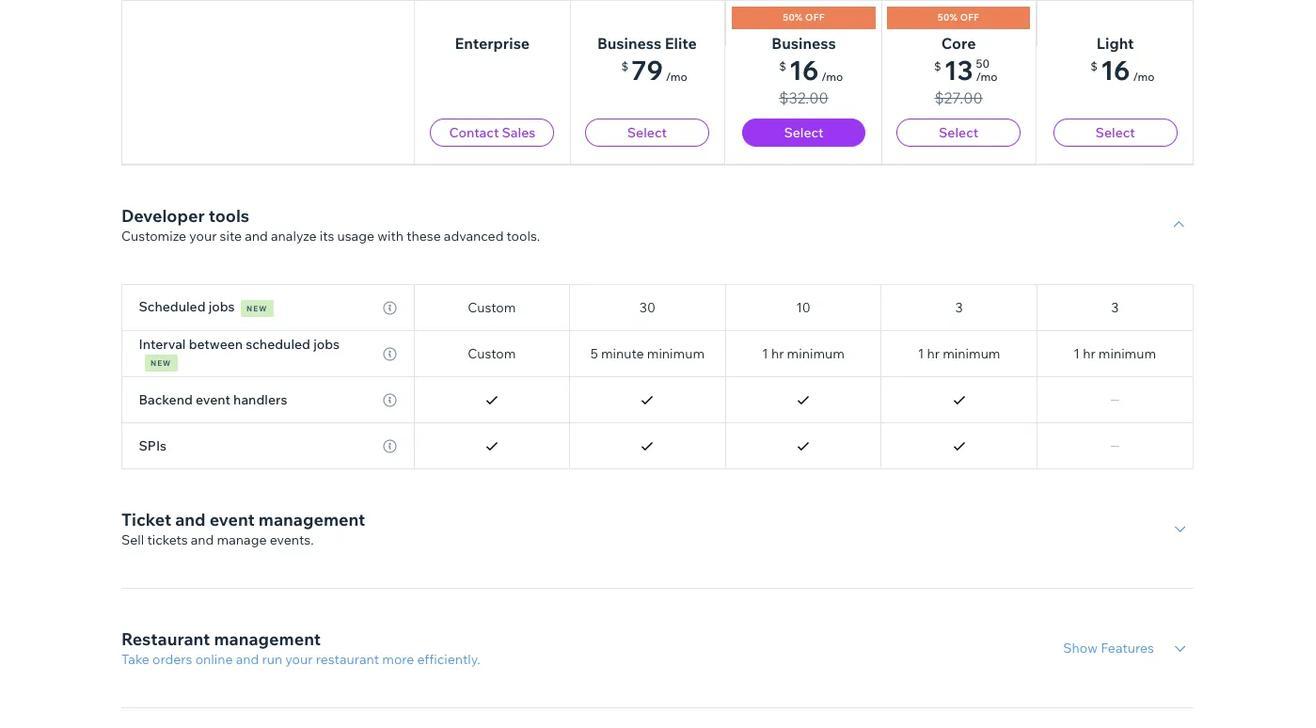 Task type: describe. For each thing, give the bounding box(es) containing it.
light
[[1096, 34, 1134, 53]]

site
[[219, 228, 241, 245]]

2 14 from the left
[[1080, 134, 1095, 151]]

0 vertical spatial event
[[196, 391, 230, 408]]

advanced
[[443, 228, 503, 245]]

1 59 from the left
[[457, 134, 472, 151]]

contact sales button
[[430, 119, 554, 147]]

1 1 vcpu 400 mb ram from the left
[[918, 33, 1000, 67]]

/mo inside business $ 16 /mo $32.00
[[821, 70, 843, 84]]

your for compute
[[160, 108, 187, 125]]

0 vertical spatial jobs
[[209, 298, 235, 315]]

1 mb from the left
[[635, 50, 655, 67]]

customize
[[121, 228, 186, 245]]

boost
[[121, 108, 157, 125]]

management inside ticket and event management sell tickets and manage events.
[[258, 509, 365, 531]]

3 select button from the left
[[897, 119, 1021, 147]]

1 400 from the left
[[918, 50, 943, 67]]

sell
[[121, 531, 144, 548]]

1 3 from the left
[[955, 299, 963, 316]]

show
[[1063, 640, 1097, 657]]

interval
[[139, 336, 186, 353]]

minute
[[601, 345, 644, 362]]

usage
[[337, 228, 374, 245]]

scheduled
[[246, 336, 310, 353]]

2 1 vcpu 400 mb ram from the left
[[1074, 33, 1156, 67]]

5 seconds from the left
[[1098, 134, 1149, 151]]

scheduled
[[139, 298, 206, 315]]

2 400 from the left
[[1074, 50, 1099, 67]]

/mo inside the business elite $ 79 /mo
[[666, 70, 688, 84]]

50% for 16
[[782, 11, 802, 24]]

$ inside the business elite $ 79 /mo
[[622, 59, 629, 73]]

2 minimum from the left
[[787, 345, 845, 362]]

tools.
[[506, 228, 540, 245]]

handlers
[[233, 391, 287, 408]]

restaurant
[[121, 628, 210, 650]]

select for fourth select button from the right
[[628, 124, 667, 141]]

2 custom from the top
[[468, 299, 516, 316]]

business $ 16 /mo $32.00
[[771, 34, 843, 107]]

developer
[[121, 205, 204, 227]]

1 14 seconds from the left
[[925, 134, 994, 151]]

30
[[640, 299, 656, 316]]

off for 16
[[805, 11, 824, 24]]

2 1 hr minimum from the left
[[918, 345, 1000, 362]]

backend
[[139, 391, 193, 408]]

4 seconds from the left
[[942, 134, 994, 151]]

between
[[189, 336, 243, 353]]

restaurant management take orders online and run your restaurant more efficiently.
[[121, 628, 480, 668]]

show features
[[1063, 640, 1154, 657]]

handle
[[390, 108, 432, 125]]

site's
[[190, 108, 221, 125]]

50% for 13
[[938, 11, 958, 24]]

tickets
[[147, 531, 187, 548]]

select for 3rd select button from right
[[784, 124, 823, 141]]

1 ram from the left
[[658, 50, 688, 67]]

performance
[[282, 108, 361, 125]]

2 14 seconds from the left
[[1080, 134, 1149, 151]]

3 mb from the left
[[946, 50, 967, 67]]

elite
[[665, 34, 697, 53]]

3,000
[[785, 87, 821, 104]]

contact
[[449, 124, 498, 141]]

core
[[942, 34, 976, 53]]

1 1 hr minimum from the left
[[762, 345, 845, 362]]

interval between scheduled jobs new
[[139, 336, 340, 368]]

2 59 from the left
[[613, 134, 628, 151]]

more for restaurant management
[[382, 651, 414, 668]]

3 seconds from the left
[[787, 134, 838, 151]]

your for developer
[[189, 228, 216, 245]]

5 minute minimum
[[591, 345, 705, 362]]

4 mb from the left
[[1102, 50, 1123, 67]]

2 3 from the left
[[1111, 299, 1119, 316]]

2 select button from the left
[[741, 119, 865, 147]]

1 seconds from the left
[[475, 134, 527, 151]]

1 14 from the left
[[925, 134, 939, 151]]

2 59 seconds from the left
[[613, 134, 682, 151]]

contact sales
[[449, 124, 535, 141]]

orders
[[152, 651, 192, 668]]

1 minimum from the left
[[647, 345, 705, 362]]

$32.00
[[779, 88, 828, 107]]

$ inside core $ 13 50 /mo $27.00
[[935, 59, 942, 73]]

show features button
[[1063, 640, 1154, 657]]

2 ram from the left
[[814, 50, 844, 67]]

/mo inside $ 16 /mo
[[1133, 70, 1154, 84]]

event inside ticket and event management sell tickets and manage events.
[[209, 509, 254, 531]]

core $ 13 50 /mo $27.00
[[935, 34, 998, 107]]

79
[[632, 54, 663, 87]]

3 1 hr minimum from the left
[[1074, 345, 1156, 362]]

new inside interval between scheduled jobs new
[[151, 358, 171, 368]]

manage
[[216, 531, 266, 548]]

business for 16
[[771, 34, 835, 53]]

business elite $ 79 /mo
[[598, 34, 697, 87]]

3 minimum from the left
[[943, 345, 1000, 362]]

2 2 vcpus 600 mb ram from the left
[[762, 33, 844, 67]]

4 ram from the left
[[1126, 50, 1156, 67]]

efficiently.
[[417, 651, 480, 668]]

tools
[[208, 205, 249, 227]]

enterprise
[[454, 34, 529, 53]]

/mo inside core $ 13 50 /mo $27.00
[[977, 70, 998, 84]]

2 2 from the left
[[778, 33, 785, 50]]

10
[[796, 299, 811, 316]]



Task type: vqa. For each thing, say whether or not it's contained in the screenshot.
8
no



Task type: locate. For each thing, give the bounding box(es) containing it.
1 horizontal spatial 16
[[1100, 54, 1130, 87]]

these
[[406, 228, 440, 245]]

0 horizontal spatial 59 seconds
[[457, 134, 527, 151]]

59 seconds down 'backend'
[[457, 134, 527, 151]]

0 horizontal spatial more
[[382, 651, 414, 668]]

2 hr from the left
[[927, 345, 940, 362]]

off for 13
[[961, 11, 980, 24]]

ticket
[[121, 509, 171, 531]]

sales
[[501, 124, 535, 141]]

your down compute
[[160, 108, 187, 125]]

0 horizontal spatial hr
[[771, 345, 784, 362]]

compute
[[224, 108, 279, 125]]

$ left '79' at the top of page
[[622, 59, 629, 73]]

0 horizontal spatial new
[[151, 358, 171, 368]]

1 horizontal spatial 50% off
[[938, 11, 980, 24]]

1 /mo from the left
[[666, 70, 688, 84]]

seconds down $ 16 /mo
[[1098, 134, 1149, 151]]

management
[[258, 509, 365, 531], [213, 628, 320, 650]]

select for 4th select button from left
[[1095, 124, 1135, 141]]

2 vertical spatial new
[[151, 358, 171, 368]]

2 horizontal spatial your
[[285, 651, 312, 668]]

analyze
[[270, 228, 316, 245]]

1 vertical spatial management
[[213, 628, 320, 650]]

2 600 from the left
[[762, 50, 787, 67]]

select button down $ 16 /mo
[[1053, 119, 1177, 147]]

59
[[457, 134, 472, 151], [613, 134, 628, 151]]

2 50% from the left
[[938, 11, 958, 24]]

1 59 seconds from the left
[[457, 134, 527, 151]]

4 select from the left
[[1095, 124, 1135, 141]]

1 horizontal spatial 2 vcpus 600 mb ram
[[762, 33, 844, 67]]

50% up core
[[938, 11, 958, 24]]

600 up 3,000
[[762, 50, 787, 67]]

0 vertical spatial new
[[273, 0, 294, 9]]

1 50% off from the left
[[782, 11, 824, 24]]

1 50% from the left
[[782, 11, 802, 24]]

events.
[[269, 531, 313, 548]]

1 horizontal spatial 59 seconds
[[613, 134, 682, 151]]

1 2 from the left
[[622, 33, 629, 50]]

$ inside $ 16 /mo
[[1090, 59, 1097, 73]]

run
[[261, 651, 282, 668]]

2 /mo from the left
[[821, 70, 843, 84]]

features
[[1100, 640, 1154, 657]]

jobs right scheduled
[[313, 336, 340, 353]]

backend
[[470, 108, 523, 125]]

1 vertical spatial custom
[[468, 299, 516, 316]]

0 horizontal spatial 2 vcpus 600 mb ram
[[607, 33, 688, 67]]

more inside compute platform boost your site's compute performance and handle more backend requests.
[[435, 108, 467, 125]]

and inside restaurant management take orders online and run your restaurant more efficiently.
[[235, 651, 259, 668]]

1 horizontal spatial 59
[[613, 134, 628, 151]]

seconds down $27.00
[[942, 134, 994, 151]]

14 seconds
[[925, 134, 994, 151], [1080, 134, 1149, 151]]

2 16 from the left
[[1100, 54, 1130, 87]]

14 seconds down $ 16 /mo
[[1080, 134, 1149, 151]]

14
[[925, 134, 939, 151], [1080, 134, 1095, 151]]

1 horizontal spatial new
[[247, 304, 267, 313]]

select down '79' at the top of page
[[628, 124, 667, 141]]

2 50% off from the left
[[938, 11, 980, 24]]

1 horizontal spatial 1 hr minimum
[[918, 345, 1000, 362]]

0 horizontal spatial 1 hr minimum
[[762, 345, 845, 362]]

0 vertical spatial your
[[160, 108, 187, 125]]

0 horizontal spatial 1 vcpu 400 mb ram
[[918, 33, 1000, 67]]

1 horizontal spatial 400
[[1074, 50, 1099, 67]]

mb
[[635, 50, 655, 67], [790, 50, 811, 67], [946, 50, 967, 67], [1102, 50, 1123, 67]]

and up tickets on the left bottom of page
[[175, 509, 205, 531]]

600 left '79' at the top of page
[[607, 50, 632, 67]]

off up business $ 16 /mo $32.00
[[805, 11, 824, 24]]

1 600 from the left
[[607, 50, 632, 67]]

0 horizontal spatial 50% off
[[782, 11, 824, 24]]

1 horizontal spatial off
[[961, 11, 980, 24]]

2 vertical spatial custom
[[468, 345, 516, 362]]

0 horizontal spatial your
[[160, 108, 187, 125]]

business
[[598, 34, 662, 53], [771, 34, 835, 53]]

vcpu up 13
[[946, 33, 981, 50]]

vcpus up '79' at the top of page
[[632, 33, 673, 50]]

2 up "$32.00"
[[778, 33, 785, 50]]

3 hr from the left
[[1083, 345, 1096, 362]]

1 vertical spatial event
[[209, 509, 254, 531]]

0 horizontal spatial 14 seconds
[[925, 134, 994, 151]]

14 down $ 16 /mo
[[1080, 134, 1095, 151]]

0 vertical spatial custom
[[468, 41, 516, 58]]

1 off from the left
[[805, 11, 824, 24]]

14 seconds down $27.00
[[925, 134, 994, 151]]

4 select button from the left
[[1053, 119, 1177, 147]]

16 inside business $ 16 /mo $32.00
[[789, 54, 818, 87]]

hr
[[771, 345, 784, 362], [927, 345, 940, 362], [1083, 345, 1096, 362]]

vcpu up $ 16 /mo
[[1102, 33, 1137, 50]]

3
[[955, 299, 963, 316], [1111, 299, 1119, 316]]

vcpu
[[946, 33, 981, 50], [1102, 33, 1137, 50]]

0 horizontal spatial 600
[[607, 50, 632, 67]]

event right backend
[[196, 391, 230, 408]]

50% off for 13
[[938, 11, 980, 24]]

select button down $27.00
[[897, 119, 1021, 147]]

0 horizontal spatial 59
[[457, 134, 472, 151]]

1 16 from the left
[[789, 54, 818, 87]]

0 horizontal spatial 14
[[925, 134, 939, 151]]

its
[[319, 228, 334, 245]]

/mo right 13
[[977, 70, 998, 84]]

1 horizontal spatial vcpu
[[1102, 33, 1137, 50]]

business up '79' at the top of page
[[598, 34, 662, 53]]

select button down '79' at the top of page
[[586, 119, 709, 147]]

1 vcpu from the left
[[946, 33, 981, 50]]

select down "$32.00"
[[784, 124, 823, 141]]

and inside the developer tools customize your site and analyze its usage with these advanced tools.
[[244, 228, 267, 245]]

1 horizontal spatial 600
[[762, 50, 787, 67]]

2 horizontal spatial hr
[[1083, 345, 1096, 362]]

compute
[[121, 86, 196, 107]]

seconds down 'backend'
[[475, 134, 527, 151]]

your right "run"
[[285, 651, 312, 668]]

50% off up core
[[938, 11, 980, 24]]

$ inside business $ 16 /mo $32.00
[[779, 59, 786, 73]]

off up core
[[961, 11, 980, 24]]

/mo
[[666, 70, 688, 84], [821, 70, 843, 84], [977, 70, 998, 84], [1133, 70, 1154, 84]]

1 vertical spatial new
[[247, 304, 267, 313]]

spis
[[139, 437, 167, 454]]

your inside the developer tools customize your site and analyze its usage with these advanced tools.
[[189, 228, 216, 245]]

0 horizontal spatial jobs
[[209, 298, 235, 315]]

0 horizontal spatial 3
[[955, 299, 963, 316]]

take
[[121, 651, 149, 668]]

59 seconds
[[457, 134, 527, 151], [613, 134, 682, 151]]

1
[[937, 33, 943, 50], [1093, 33, 1099, 50], [762, 345, 768, 362], [918, 345, 924, 362], [1074, 345, 1080, 362]]

50
[[977, 56, 990, 71]]

more
[[435, 108, 467, 125], [382, 651, 414, 668]]

0 horizontal spatial off
[[805, 11, 824, 24]]

59 down 'backend'
[[457, 134, 472, 151]]

1 select button from the left
[[586, 119, 709, 147]]

and left "run"
[[235, 651, 259, 668]]

platform
[[200, 86, 270, 107]]

$ 16 /mo
[[1090, 54, 1154, 87]]

50% off for 16
[[782, 11, 824, 24]]

3 /mo from the left
[[977, 70, 998, 84]]

4 minimum from the left
[[1099, 345, 1156, 362]]

2 off from the left
[[961, 11, 980, 24]]

1 vertical spatial jobs
[[313, 336, 340, 353]]

16
[[789, 54, 818, 87], [1100, 54, 1130, 87]]

1 2 vcpus 600 mb ram from the left
[[607, 33, 688, 67]]

backend event handlers
[[139, 391, 287, 408]]

0 vertical spatial management
[[258, 509, 365, 531]]

jobs up between
[[209, 298, 235, 315]]

your inside compute platform boost your site's compute performance and handle more backend requests.
[[160, 108, 187, 125]]

business up 3,000
[[771, 34, 835, 53]]

3 select from the left
[[939, 124, 979, 141]]

1 select from the left
[[628, 124, 667, 141]]

16 up 3,000
[[789, 54, 818, 87]]

1 vcpu 400 mb ram
[[918, 33, 1000, 67], [1074, 33, 1156, 67]]

select down $27.00
[[939, 124, 979, 141]]

1 horizontal spatial business
[[771, 34, 835, 53]]

2 vcpus from the left
[[788, 33, 829, 50]]

2 left 'elite'
[[622, 33, 629, 50]]

600
[[607, 50, 632, 67], [762, 50, 787, 67]]

0 horizontal spatial 2
[[622, 33, 629, 50]]

0 horizontal spatial 16
[[789, 54, 818, 87]]

$ up 3,000
[[779, 59, 786, 73]]

0 horizontal spatial vcpus
[[632, 33, 673, 50]]

2 vcpu from the left
[[1102, 33, 1137, 50]]

/mo right '79' at the top of page
[[666, 70, 688, 84]]

select for 2nd select button from the right
[[939, 124, 979, 141]]

select button down "$32.00"
[[741, 119, 865, 147]]

59 seconds down '79' at the top of page
[[613, 134, 682, 151]]

business inside business $ 16 /mo $32.00
[[771, 34, 835, 53]]

jobs
[[209, 298, 235, 315], [313, 336, 340, 353]]

ram
[[658, 50, 688, 67], [814, 50, 844, 67], [970, 50, 1000, 67], [1126, 50, 1156, 67]]

0 horizontal spatial business
[[598, 34, 662, 53]]

29 seconds
[[769, 134, 838, 151]]

5
[[591, 345, 598, 362]]

1 horizontal spatial 50%
[[938, 11, 958, 24]]

1 horizontal spatial 14 seconds
[[1080, 134, 1149, 151]]

vcpus up 3,000
[[788, 33, 829, 50]]

3 ram from the left
[[970, 50, 1000, 67]]

1 vertical spatial your
[[189, 228, 216, 245]]

your
[[160, 108, 187, 125], [189, 228, 216, 245], [285, 651, 312, 668]]

$27.00
[[935, 88, 983, 107]]

3 custom from the top
[[468, 345, 516, 362]]

seconds down '79' at the top of page
[[631, 134, 682, 151]]

online
[[195, 651, 232, 668]]

2 $ from the left
[[779, 59, 786, 73]]

management up events.
[[258, 509, 365, 531]]

and inside compute platform boost your site's compute performance and handle more backend requests.
[[364, 108, 387, 125]]

50% off up business $ 16 /mo $32.00
[[782, 11, 824, 24]]

14 down $27.00
[[925, 134, 939, 151]]

50% up business $ 16 /mo $32.00
[[782, 11, 802, 24]]

2 select from the left
[[784, 124, 823, 141]]

1 custom from the top
[[468, 41, 516, 58]]

1 vcpus from the left
[[632, 33, 673, 50]]

your left site
[[189, 228, 216, 245]]

0 horizontal spatial 50%
[[782, 11, 802, 24]]

1 horizontal spatial 3
[[1111, 299, 1119, 316]]

1 hr minimum
[[762, 345, 845, 362], [918, 345, 1000, 362], [1074, 345, 1156, 362]]

compute platform boost your site's compute performance and handle more backend requests.
[[121, 86, 583, 125]]

custom for compute platform
[[468, 41, 516, 58]]

1 business from the left
[[598, 34, 662, 53]]

seconds
[[475, 134, 527, 151], [631, 134, 682, 151], [787, 134, 838, 151], [942, 134, 994, 151], [1098, 134, 1149, 151]]

2 seconds from the left
[[631, 134, 682, 151]]

more for compute platform
[[435, 108, 467, 125]]

vcpus
[[632, 33, 673, 50], [788, 33, 829, 50]]

select button
[[586, 119, 709, 147], [741, 119, 865, 147], [897, 119, 1021, 147], [1053, 119, 1177, 147]]

restaurant
[[315, 651, 379, 668]]

/mo down light
[[1133, 70, 1154, 84]]

2 mb from the left
[[790, 50, 811, 67]]

business inside the business elite $ 79 /mo
[[598, 34, 662, 53]]

0 horizontal spatial vcpu
[[946, 33, 981, 50]]

your inside restaurant management take orders online and run your restaurant more efficiently.
[[285, 651, 312, 668]]

ticket and event management sell tickets and manage events.
[[121, 509, 365, 548]]

more inside restaurant management take orders online and run your restaurant more efficiently.
[[382, 651, 414, 668]]

seconds right the 29
[[787, 134, 838, 151]]

4 $ from the left
[[1090, 59, 1097, 73]]

1,500
[[942, 87, 976, 104]]

1 horizontal spatial 14
[[1080, 134, 1095, 151]]

select
[[628, 124, 667, 141], [784, 124, 823, 141], [939, 124, 979, 141], [1095, 124, 1135, 141]]

1 hr from the left
[[771, 345, 784, 362]]

1 $ from the left
[[622, 59, 629, 73]]

0 vertical spatial more
[[435, 108, 467, 125]]

50%
[[782, 11, 802, 24], [938, 11, 958, 24]]

custom for developer tools
[[468, 345, 516, 362]]

requests.
[[526, 108, 583, 125]]

1 horizontal spatial jobs
[[313, 336, 340, 353]]

and left handle
[[364, 108, 387, 125]]

3 $ from the left
[[935, 59, 942, 73]]

select down $ 16 /mo
[[1095, 124, 1135, 141]]

1 horizontal spatial 2
[[778, 33, 785, 50]]

scheduled jobs
[[139, 298, 235, 315]]

/mo up 3,000
[[821, 70, 843, 84]]

management inside restaurant management take orders online and run your restaurant more efficiently.
[[213, 628, 320, 650]]

2 vcpus 600 mb ram
[[607, 33, 688, 67], [762, 33, 844, 67]]

2 vertical spatial your
[[285, 651, 312, 668]]

2
[[622, 33, 629, 50], [778, 33, 785, 50]]

29
[[769, 134, 784, 151]]

business for $
[[598, 34, 662, 53]]

59 down the business elite $ 79 /mo
[[613, 134, 628, 151]]

1 horizontal spatial vcpus
[[788, 33, 829, 50]]

with
[[377, 228, 403, 245]]

off
[[805, 11, 824, 24], [961, 11, 980, 24]]

1 horizontal spatial more
[[435, 108, 467, 125]]

1 vertical spatial more
[[382, 651, 414, 668]]

developer tools customize your site and analyze its usage with these advanced tools.
[[121, 205, 540, 245]]

400
[[918, 50, 943, 67], [1074, 50, 1099, 67]]

1 horizontal spatial 1 vcpu 400 mb ram
[[1074, 33, 1156, 67]]

minimum
[[647, 345, 705, 362], [787, 345, 845, 362], [943, 345, 1000, 362], [1099, 345, 1156, 362]]

jobs inside interval between scheduled jobs new
[[313, 336, 340, 353]]

4 /mo from the left
[[1133, 70, 1154, 84]]

$ down light
[[1090, 59, 1097, 73]]

2 horizontal spatial 1 hr minimum
[[1074, 345, 1156, 362]]

2 horizontal spatial new
[[273, 0, 294, 9]]

50% off
[[782, 11, 824, 24], [938, 11, 980, 24]]

more right handle
[[435, 108, 467, 125]]

more left efficiently.
[[382, 651, 414, 668]]

and
[[364, 108, 387, 125], [244, 228, 267, 245], [175, 509, 205, 531], [190, 531, 213, 548], [235, 651, 259, 668]]

event up the manage
[[209, 509, 254, 531]]

2 business from the left
[[771, 34, 835, 53]]

1 horizontal spatial hr
[[927, 345, 940, 362]]

management up "run"
[[213, 628, 320, 650]]

16 down light
[[1100, 54, 1130, 87]]

13
[[945, 54, 974, 87]]

and right tickets on the left bottom of page
[[190, 531, 213, 548]]

$ left 13
[[935, 59, 942, 73]]

0 horizontal spatial 400
[[918, 50, 943, 67]]

1 horizontal spatial your
[[189, 228, 216, 245]]

and right site
[[244, 228, 267, 245]]



